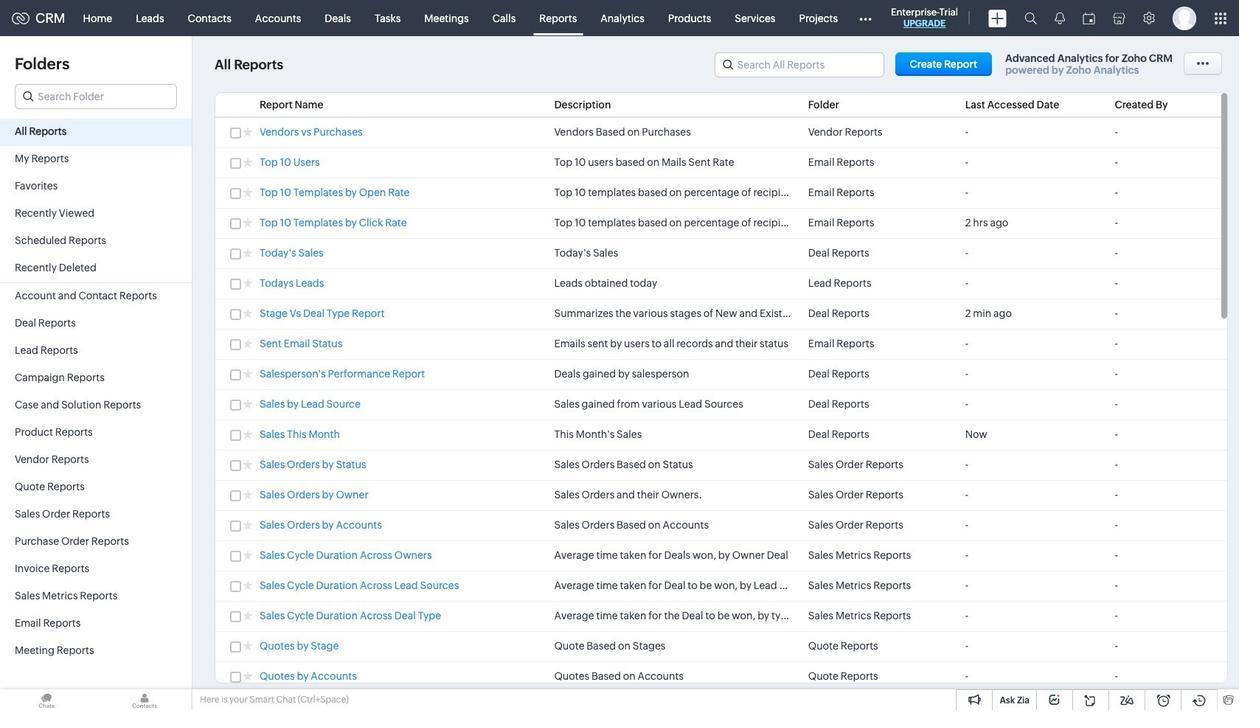 Task type: locate. For each thing, give the bounding box(es) containing it.
signals element
[[1046, 0, 1074, 36]]

profile image
[[1173, 6, 1196, 30]]

Other Modules field
[[850, 6, 882, 30]]

calendar image
[[1083, 12, 1095, 24]]

signals image
[[1055, 12, 1065, 24]]

create menu element
[[980, 0, 1016, 36]]

create menu image
[[988, 9, 1007, 27]]



Task type: vqa. For each thing, say whether or not it's contained in the screenshot.
Profile image
yes



Task type: describe. For each thing, give the bounding box(es) containing it.
search image
[[1025, 12, 1037, 24]]

contacts image
[[98, 690, 191, 710]]

Search All Reports text field
[[715, 53, 883, 77]]

chats image
[[0, 690, 93, 710]]

search element
[[1016, 0, 1046, 36]]

profile element
[[1164, 0, 1205, 36]]

logo image
[[12, 12, 30, 24]]

Search Folder text field
[[15, 85, 176, 108]]



